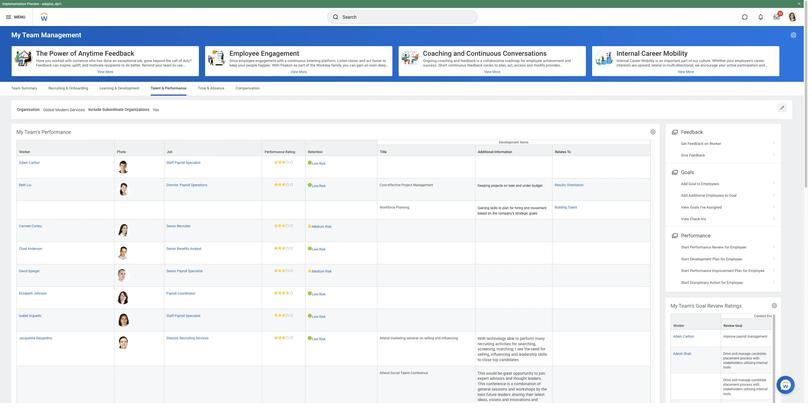 Task type: describe. For each thing, give the bounding box(es) containing it.
with inside drive employee engagement with a continuous listening platform. listen closer and act faster to keep your people happier. with peakon as part of the workday family, you can gain an even deeper understanding of your people and create action plans that improve engagement and bottom-line results.
[[277, 59, 284, 63]]

of up the plans
[[306, 63, 309, 67]]

faster
[[372, 59, 382, 63]]

exceeds expectations - performance is excellent and generally surpassed expectations and required little to no supervision. image
[[274, 292, 293, 295]]

with inside with technology able to perform many recruiting activities for searching, screening, matching; i see the need for selling, influencing and leadership skills to close top candidates.
[[478, 337, 486, 341]]

social
[[391, 372, 400, 376]]

risk for david spiegel
[[325, 270, 332, 274]]

a inside this would be great opportunity to join expert advisors and thought leaders. this conference is a combination of general sessions and workshops by the best future leaders sharing their latest ideas, visions and innovations and workshops so would be a
[[511, 382, 513, 387]]

goals inside popup button
[[786, 315, 795, 319]]

row containing beth liu
[[16, 179, 651, 201]]

menu group image for feedback
[[671, 128, 679, 136]]

feedback up 'correction'
[[461, 59, 476, 63]]

director, for director, payroll operations
[[167, 183, 179, 187]]

start for start development plan for employee
[[682, 257, 689, 262]]

cortes
[[32, 225, 42, 229]]

development inside popup button
[[499, 141, 519, 145]]

this worker has low retention risk. element for isabel arguello
[[308, 314, 375, 319]]

low risk inside with technology able to perform many recruiting activities for searching, screening, matching; i see the need for selling, influencing and leadership skills to close top candidates. row
[[312, 338, 326, 342]]

call
[[172, 59, 178, 63]]

i
[[515, 347, 516, 352]]

summary
[[21, 86, 37, 90]]

improvement
[[713, 269, 734, 273]]

employee's photo (jacqueline desjardins) image
[[117, 336, 130, 350]]

senior for senior payroll specialist
[[167, 270, 176, 273]]

- for evaluation
[[784, 315, 785, 319]]

i've
[[701, 205, 706, 210]]

0 vertical spatial talent
[[151, 86, 161, 90]]

justify image
[[5, 14, 12, 20]]

1 horizontal spatial engagement
[[339, 68, 359, 72]]

learning & development
[[100, 86, 139, 90]]

time & absence
[[198, 86, 225, 90]]

2 vertical spatial development
[[690, 257, 712, 262]]

rating
[[286, 150, 295, 154]]

2 this from the top
[[478, 382, 485, 387]]

recruiting inside row
[[180, 337, 195, 341]]

get
[[682, 142, 687, 146]]

based
[[478, 212, 487, 216]]

drive and manage candidate placement process with stakeholders utilizing internal tools element inside row
[[724, 378, 768, 396]]

organization element
[[43, 104, 85, 114]]

can inside drive employee engagement with a continuous listening platform. listen closer and act faster to keep your people happier. with peakon as part of the workday family, you can gain an even deeper understanding of your people and create action plans that improve engagement and bottom-line results.
[[350, 63, 356, 67]]

- for preview
[[40, 2, 41, 6]]

performance down use on the top left of page
[[165, 86, 187, 90]]

take
[[634, 68, 641, 72]]

our
[[693, 59, 699, 63]]

keeping
[[478, 184, 490, 188]]

continuous inside drive employee engagement with a continuous listening platform. listen closer and act faster to keep your people happier. with peakon as part of the workday family, you can gain an even deeper understanding of your people and create action plans that improve engagement and bottom-line results.
[[288, 59, 306, 63]]

chad anderson
[[19, 247, 42, 251]]

results orientation link
[[555, 182, 584, 187]]

for inside start performance review for employee link
[[725, 246, 730, 250]]

can inside have you worked with someone who has done an exceptional job, gone beyond the call of duty? feedback can inspire, uplift, and motivate recipients to do better.  remind your team to use 'anytime' feedback to recognize others.
[[53, 63, 59, 67]]

include
[[88, 107, 101, 112]]

row containing chad anderson
[[16, 242, 651, 265]]

coaching
[[438, 59, 453, 63]]

list for goals
[[666, 178, 782, 225]]

relates to
[[555, 150, 571, 154]]

adam carlton for goal
[[674, 335, 694, 339]]

with inside row
[[753, 383, 760, 387]]

employee's photo (david spiegel) image
[[117, 269, 130, 282]]

development items button
[[378, 140, 651, 145]]

implementation preview -   adeptai_dpt1
[[2, 2, 62, 6]]

empower
[[664, 72, 679, 77]]

orientation
[[567, 183, 584, 187]]

staff payroll specialist link for carlton
[[167, 160, 201, 165]]

chevron right image for start performance review for employee
[[771, 244, 778, 249]]

an inside drive employee engagement with a continuous listening platform. listen closer and act faster to keep your people happier. with peakon as part of the workday family, you can gain an even deeper understanding of your people and create action plans that improve engagement and bottom-line results.
[[365, 63, 369, 67]]

this worker has low retention risk. image for director, payroll operations
[[308, 183, 312, 187]]

worker button for worker column header
[[671, 314, 721, 330]]

on inside gaining skills to plan for hiring and movement based on the company's strategic goals
[[488, 212, 492, 216]]

0 vertical spatial plan
[[713, 257, 720, 262]]

drive for row containing adesh shah
[[724, 352, 731, 356]]

create
[[285, 68, 296, 72]]

internal for drive and manage candidate placement process with stakeholders utilizing internal tools element within row
[[757, 388, 768, 392]]

director, for director, recruiting services
[[167, 337, 179, 341]]

attend for with
[[380, 337, 390, 341]]

to inside ongoing coaching and feedback is a collaborative roadmap for employee achievement and success.  short continuous feedback cycles to plan, act, access and modify provides acknowledgement, correction and positive outcomes.
[[495, 63, 498, 67]]

for inside start development plan for employee link
[[721, 257, 726, 262]]

add for add additional employees to goal
[[682, 194, 688, 198]]

employee for start disciplinary action for employee
[[727, 281, 743, 285]]

0 vertical spatial development
[[118, 86, 139, 90]]

do
[[126, 63, 130, 67]]

2 horizontal spatial job
[[735, 68, 741, 72]]

medium for senior recruiter
[[312, 225, 325, 229]]

for inside start disciplinary action for employee link
[[722, 281, 726, 285]]

'anytime'
[[36, 68, 50, 72]]

inspire,
[[60, 63, 71, 67]]

employee inside drive employee engagement with a continuous listening platform. listen closer and act faster to keep your people happier. with peakon as part of the workday family, you can gain an even deeper understanding of your people and create action plans that improve engagement and bottom-line results.
[[239, 59, 255, 63]]

internal for internal career mobility
[[617, 50, 640, 58]]

career for internal career mobility
[[642, 50, 662, 58]]

start for start performance review for employee
[[682, 246, 689, 250]]

cost-
[[380, 183, 388, 187]]

performance down 'check-'
[[682, 233, 711, 239]]

chevron right image for start disciplinary action for employee
[[771, 279, 778, 285]]

of inside internal career mobility is an important part of our culture. whether your employee's career interests are upward, lateral or multi-directional, we encourage your active participation and guidance. take the time to review their opportunity graphs, review open job requisitions and update their job interests to empower them and jump start their next move.
[[689, 59, 692, 63]]

recognize
[[72, 68, 88, 72]]

include subordinate organizations element
[[153, 104, 159, 114]]

planning
[[396, 206, 410, 210]]

is inside internal career mobility is an important part of our culture. whether your employee's career interests are upward, lateral or multi-directional, we encourage your active participation and guidance. take the time to review their opportunity graphs, review open job requisitions and update their job interests to empower them and jump start their next move.
[[656, 59, 659, 63]]

risk for beth liu
[[319, 184, 326, 188]]

skills inside gaining skills to plan for hiring and movement based on the company's strategic goals
[[491, 206, 498, 210]]

1 vertical spatial interests
[[645, 72, 659, 77]]

performance up "disciplinary"
[[690, 269, 712, 273]]

feedback right get
[[688, 142, 704, 146]]

0 vertical spatial be
[[498, 372, 502, 376]]

gaining skills to plan for hiring and movement based on the company's strategic goals
[[478, 206, 548, 216]]

menu group image
[[671, 232, 679, 240]]

of up the someone
[[70, 50, 77, 58]]

of inside have you worked with someone who has done an exceptional job, gone beyond the call of duty? feedback can inspire, uplift, and motivate recipients to do better.  remind your team to use 'anytime' feedback to recognize others.
[[179, 59, 182, 63]]

chevron right image for start performance improvement plan for employee
[[771, 267, 778, 273]]

for inside ongoing coaching and feedback is a collaborative roadmap for employee achievement and success.  short continuous feedback cycles to plan, act, access and modify provides acknowledgement, correction and positive outcomes.
[[521, 59, 526, 63]]

david spiegel link
[[19, 268, 39, 273]]

drive and manage candidate placement process with stakeholders utilizing internal tools for first drive and manage candidate placement process with stakeholders utilizing internal tools element from the top
[[724, 352, 768, 370]]

this worker has a medium retention risk - possible action needed. image for senior recruiter
[[308, 224, 312, 228]]

feedback up get
[[682, 129, 703, 135]]

review goal row
[[671, 319, 809, 330]]

medium risk for senior recruiter
[[312, 225, 332, 229]]

great
[[503, 372, 513, 376]]

payroll left the coordinator
[[167, 292, 177, 296]]

to
[[568, 150, 571, 154]]

retention
[[308, 150, 323, 154]]

1 review from the left
[[661, 68, 671, 72]]

candidate for first drive and manage candidate placement process with stakeholders utilizing internal tools element from the top
[[752, 352, 767, 356]]

the inside drive employee engagement with a continuous listening platform. listen closer and act faster to keep your people happier. with peakon as part of the workday family, you can gain an even deeper understanding of your people and create action plans that improve engagement and bottom-line results.
[[310, 63, 316, 67]]

multi-
[[667, 63, 677, 67]]

attend marketing seminar on selling and influencing
[[380, 337, 458, 341]]

their inside this would be great opportunity to join expert advisors and thought leaders. this conference is a combination of general sessions and workshops by the best future leaders sharing their latest ideas, visions and innovations and workshops so would be a
[[526, 393, 534, 397]]

job button
[[164, 140, 262, 156]]

chevron right image for add additional employees to goal
[[771, 192, 778, 197]]

opportunity
[[681, 68, 700, 72]]

configure my team's goal review ratings image
[[772, 303, 778, 309]]

senior recruiter link
[[167, 224, 191, 229]]

row containing adesh shah
[[671, 348, 809, 374]]

1 vertical spatial review
[[708, 303, 724, 309]]

who
[[89, 59, 96, 63]]

technology
[[487, 337, 506, 341]]

for up i
[[512, 342, 517, 347]]

view for view check-ins
[[682, 217, 689, 221]]

listen
[[338, 59, 348, 63]]

matching;
[[497, 347, 514, 352]]

row containing isabel arguello
[[16, 310, 651, 332]]

beyond
[[153, 59, 165, 63]]

employee's photo (chad anderson) image
[[117, 247, 130, 260]]

0 vertical spatial workshops
[[516, 388, 536, 392]]

0 vertical spatial engagement
[[256, 59, 276, 63]]

low inside with technology able to perform many recruiting activities for searching, screening, matching; i see the need for selling, influencing and leadership skills to close top candidates. row
[[312, 338, 319, 342]]

chevron right image for view goals i've assigned
[[771, 203, 778, 209]]

staff for arguello
[[167, 314, 174, 318]]

specialist for isabel arguello
[[186, 314, 201, 318]]

effective
[[388, 183, 401, 187]]

my team's performance element
[[11, 124, 660, 404]]

jacqueline desjardins
[[19, 337, 52, 341]]

director, payroll operations link
[[167, 182, 207, 187]]

low for carlton
[[312, 162, 319, 166]]

1 vertical spatial employees
[[707, 194, 724, 198]]

performance inside popup button
[[265, 150, 285, 154]]

payroll for david spiegel
[[177, 270, 187, 273]]

yes
[[153, 108, 159, 112]]

workforce planning
[[380, 206, 410, 210]]

edit image
[[780, 105, 786, 111]]

worker inside list
[[710, 142, 722, 146]]

process for drive and manage candidate placement process with stakeholders utilizing internal tools element within row
[[741, 383, 753, 387]]

& for learning
[[115, 86, 117, 90]]

success.
[[423, 63, 438, 67]]

view goals i've assigned link
[[666, 202, 782, 213]]

senior recruiter
[[167, 225, 191, 229]]

improve
[[325, 68, 338, 72]]

start
[[706, 72, 713, 77]]

future
[[487, 393, 497, 397]]

content evaluation - goals button
[[722, 314, 809, 319]]

worker for worker column header
[[674, 324, 685, 328]]

your up active
[[727, 59, 734, 63]]

manage for first drive and manage candidate placement process with stakeholders utilizing internal tools element from the top
[[739, 352, 751, 356]]

meets expectations - performance in line with a solid team contributor. image for liu
[[274, 183, 293, 186]]

33 button
[[771, 11, 784, 23]]

utilizing for drive and manage candidate placement process with stakeholders utilizing internal tools element within row
[[744, 388, 756, 392]]

improve payroll management
[[724, 335, 768, 339]]

0 vertical spatial team
[[22, 31, 39, 39]]

add additional employees to goal
[[682, 194, 737, 198]]

chevron right image for add goal to employees
[[771, 180, 778, 186]]

job inside popup button
[[167, 150, 173, 154]]

tools for first drive and manage candidate placement process with stakeholders utilizing internal tools element from the top
[[724, 366, 731, 370]]

tools for drive and manage candidate placement process with stakeholders utilizing internal tools element within row
[[724, 393, 731, 396]]

2 review from the left
[[714, 68, 725, 72]]

0 vertical spatial review
[[713, 246, 724, 250]]

0 vertical spatial employees
[[702, 182, 720, 186]]

employee for start development plan for employee
[[727, 257, 743, 262]]

open
[[725, 68, 734, 72]]

view for view goals i've assigned
[[682, 205, 689, 210]]

placement for drive and manage candidate placement process with stakeholders utilizing internal tools element within row
[[724, 383, 740, 387]]

employee's photo (isabel arguello) image
[[117, 314, 130, 327]]

row containing elizabeth johnson
[[16, 287, 651, 310]]

inbox large image
[[774, 14, 780, 20]]

drive inside drive employee engagement with a continuous listening platform. listen closer and act faster to keep your people happier. with peakon as part of the workday family, you can gain an even deeper understanding of your people and create action plans that improve engagement and bottom-line results.
[[230, 59, 238, 63]]

screening,
[[478, 347, 496, 352]]

risk for elizabeth johnson
[[319, 293, 326, 297]]

their left next
[[714, 72, 721, 77]]

risk for adam carlton
[[319, 162, 326, 166]]

results.
[[230, 72, 242, 77]]

the inside with technology able to perform many recruiting activities for searching, screening, matching; i see the need for selling, influencing and leadership skills to close top candidates.
[[525, 347, 530, 352]]

a inside drive employee engagement with a continuous listening platform. listen closer and act faster to keep your people happier. with peakon as part of the workday family, you can gain an even deeper understanding of your people and create action plans that improve engagement and bottom-line results.
[[285, 59, 287, 63]]

stakeholders inside row
[[724, 388, 743, 392]]

attend for this
[[380, 372, 390, 376]]

chad
[[19, 247, 27, 251]]

include subordinate organizations
[[88, 107, 149, 112]]

additional inside popup button
[[478, 150, 494, 154]]

perform
[[520, 337, 534, 341]]

hiring
[[515, 206, 523, 210]]

main content containing my team management
[[0, 26, 809, 404]]

relates to button
[[553, 145, 651, 156]]

7 meets expectations - performance in line with a solid team contributor. image from the top
[[274, 336, 293, 340]]

search image
[[333, 14, 339, 20]]

this worker has a medium retention risk - possible action needed. element for senior payroll specialist
[[308, 269, 375, 274]]

menu group image for goals
[[671, 168, 679, 176]]

Search Workday  search field
[[343, 11, 466, 23]]

performance down modern
[[42, 129, 71, 135]]

even
[[370, 63, 377, 67]]

collaborative
[[483, 59, 504, 63]]

team's for performance
[[24, 129, 40, 135]]

0 vertical spatial interests
[[617, 63, 631, 67]]

feedback up positive
[[468, 63, 483, 67]]

with inside drive employee engagement with a continuous listening platform. listen closer and act faster to keep your people happier. with peakon as part of the workday family, you can gain an even deeper understanding of your people and create action plans that improve engagement and bottom-line results.
[[272, 63, 280, 67]]

positive
[[480, 68, 492, 72]]

0 horizontal spatial workshops
[[478, 403, 497, 404]]

an inside have you worked with someone who has done an exceptional job, gone beyond the call of duty? feedback can inspire, uplift, and motivate recipients to do better.  remind your team to use 'anytime' feedback to recognize others.
[[113, 59, 117, 63]]

my team's goal review ratings element
[[666, 298, 809, 404]]

that
[[317, 68, 324, 72]]

jump
[[696, 72, 705, 77]]

1 vertical spatial people
[[266, 68, 277, 72]]

employee's
[[735, 59, 754, 63]]

row containing carmen cortes
[[16, 220, 651, 242]]

meets expectations - performance in line with a solid team contributor. image for spiegel
[[274, 269, 293, 273]]

anytime
[[78, 50, 103, 58]]

medium risk for senior payroll specialist
[[312, 270, 332, 274]]

the inside have you worked with someone who has done an exceptional job, gone beyond the call of duty? feedback can inspire, uplift, and motivate recipients to do better.  remind your team to use 'anytime' feedback to recognize others.
[[166, 59, 171, 63]]

0 vertical spatial influencing
[[442, 337, 458, 341]]

your up the understanding on the top left
[[238, 63, 245, 67]]

career for internal career mobility is an important part of our culture. whether your employee's career interests are upward, lateral or multi-directional, we encourage your active participation and guidance. take the time to review their opportunity graphs, review open job requisitions and update their job interests to empower them and jump start their next move.
[[630, 59, 641, 63]]

modern
[[55, 108, 69, 112]]

risk for chad anderson
[[319, 248, 326, 252]]

move.
[[730, 72, 740, 77]]

0 horizontal spatial recruiting
[[49, 86, 65, 90]]

beth liu link
[[19, 182, 31, 187]]

internal for internal career mobility is an important part of our culture. whether your employee's career interests are upward, lateral or multi-directional, we encourage your active participation and guidance. take the time to review their opportunity graphs, review open job requisitions and update their job interests to empower them and jump start their next move.
[[617, 59, 629, 63]]

& for recruiting
[[66, 86, 68, 90]]

able
[[507, 337, 515, 341]]

candidate for drive and manage candidate placement process with stakeholders utilizing internal tools element within row
[[752, 379, 767, 383]]

1 stakeholders from the top
[[724, 361, 743, 365]]

ongoing
[[423, 59, 437, 63]]

important
[[664, 59, 681, 63]]

1 vertical spatial goals
[[690, 205, 700, 210]]

general
[[478, 388, 491, 392]]

to inside this would be great opportunity to join expert advisors and thought leaders. this conference is a combination of general sessions and workshops by the best future leaders sharing their latest ideas, visions and innovations and workshops so would be a
[[535, 372, 538, 376]]

is inside ongoing coaching and feedback is a collaborative roadmap for employee achievement and success.  short continuous feedback cycles to plan, act, access and modify provides acknowledgement, correction and positive outcomes.
[[477, 59, 480, 63]]

this worker has low retention risk. image inside with technology able to perform many recruiting activities for searching, screening, matching; i see the need for selling, influencing and leadership skills to close top candidates. row
[[308, 336, 312, 341]]

employee's photo (carmen cortes) image
[[117, 224, 130, 237]]

innovations
[[510, 398, 531, 403]]

shah
[[684, 352, 692, 356]]

expert
[[478, 377, 489, 381]]

goal inside add goal to employees link
[[689, 182, 697, 186]]

under
[[523, 184, 531, 188]]

configure this page image
[[791, 32, 797, 39]]

employee inside ongoing coaching and feedback is a collaborative roadmap for employee achievement and success.  short continuous feedback cycles to plan, act, access and modify provides acknowledgement, correction and positive outcomes.
[[527, 59, 542, 63]]

0 vertical spatial goals
[[682, 169, 695, 175]]

performance up 'start development plan for employee'
[[690, 246, 712, 250]]

on inside with technology able to perform many recruiting activities for searching, screening, matching; i see the need for selling, influencing and leadership skills to close top candidates. row
[[420, 337, 424, 341]]

someone
[[73, 59, 88, 63]]

carmen cortes
[[19, 225, 42, 229]]

motivate
[[89, 63, 104, 67]]

review goal
[[724, 324, 743, 328]]

the
[[36, 50, 48, 58]]



Task type: locate. For each thing, give the bounding box(es) containing it.
mobility up upward,
[[642, 59, 655, 63]]

2 director, from the top
[[167, 337, 179, 341]]

of up use on the top left of page
[[179, 59, 182, 63]]

2 vertical spatial drive
[[724, 379, 731, 383]]

modify
[[534, 63, 545, 67]]

0 vertical spatial tools
[[724, 366, 731, 370]]

1 vertical spatial mobility
[[642, 59, 655, 63]]

carmen
[[19, 225, 31, 229]]

1 vertical spatial tools
[[724, 393, 731, 396]]

2 process from the top
[[741, 383, 753, 387]]

spiegel
[[28, 270, 39, 273]]

view inside view goals i've assigned link
[[682, 205, 689, 210]]

and
[[454, 50, 465, 58], [359, 59, 366, 63], [454, 59, 460, 63], [565, 59, 571, 63], [82, 63, 88, 67], [527, 63, 533, 67], [759, 63, 765, 67], [278, 68, 284, 72], [360, 68, 366, 72], [472, 68, 479, 72], [763, 68, 769, 72], [689, 72, 696, 77], [516, 184, 522, 188], [524, 206, 530, 210], [435, 337, 441, 341], [732, 352, 738, 356], [511, 353, 518, 357], [506, 377, 513, 381], [732, 379, 738, 383], [509, 388, 515, 392], [503, 398, 509, 403], [532, 398, 538, 403]]

roadmap
[[505, 59, 520, 63]]

to inside drive employee engagement with a continuous listening platform. listen closer and act faster to keep your people happier. with peakon as part of the workday family, you can gain an even deeper understanding of your people and create action plans that improve engagement and bottom-line results.
[[383, 59, 386, 63]]

3 this worker has low retention risk. image from the top
[[308, 314, 312, 318]]

update
[[617, 72, 628, 77]]

encourage
[[701, 63, 718, 67]]

1 vertical spatial skills
[[538, 353, 547, 357]]

tab list containing team summary
[[6, 82, 799, 96]]

plans
[[308, 68, 317, 72]]

1 vertical spatial this worker has a medium retention risk - possible action needed. image
[[308, 269, 312, 273]]

staff payroll specialist link down payroll coordinator
[[167, 313, 201, 318]]

staff payroll specialist inside row
[[167, 314, 201, 318]]

adam for my team's performance
[[19, 161, 28, 165]]

senior benefits analyst
[[167, 247, 201, 251]]

manage inside row
[[739, 379, 751, 383]]

goal up worker column header
[[696, 303, 707, 309]]

1 horizontal spatial worker button
[[671, 314, 721, 330]]

1 vertical spatial workshops
[[478, 403, 497, 404]]

2 chevron right image from the top
[[771, 151, 778, 157]]

review inside popup button
[[724, 324, 735, 328]]

medium risk link
[[312, 224, 332, 229], [312, 269, 332, 274]]

is up lateral
[[656, 59, 659, 63]]

2 vertical spatial review
[[724, 324, 735, 328]]

adam
[[19, 161, 28, 165], [674, 335, 683, 339]]

2 vertical spatial list
[[666, 242, 782, 289]]

staff payroll specialist for adam carlton
[[167, 161, 201, 165]]

add additional employees to goal link
[[666, 190, 782, 202]]

carlton
[[29, 161, 40, 165], [683, 335, 694, 339]]

2 low risk from the top
[[312, 184, 326, 188]]

talent right building
[[568, 206, 577, 210]]

be up advisors
[[498, 372, 502, 376]]

your
[[727, 59, 734, 63], [155, 63, 163, 67], [238, 63, 245, 67], [719, 63, 726, 67], [258, 68, 266, 72]]

2 internal from the top
[[757, 388, 768, 392]]

with left 'peakon'
[[272, 63, 280, 67]]

2 employee from the left
[[527, 59, 542, 63]]

your down whether
[[719, 63, 726, 67]]

people down happier.
[[266, 68, 277, 72]]

adam carlton up adesh shah link
[[674, 335, 694, 339]]

- right evaluation
[[784, 315, 785, 319]]

low risk for adam carlton
[[312, 162, 326, 166]]

this worker has low retention risk. element
[[308, 161, 375, 166], [308, 183, 375, 188], [308, 247, 375, 252], [308, 292, 375, 297], [308, 314, 375, 319], [308, 336, 375, 342]]

1 horizontal spatial adam carlton link
[[674, 334, 694, 339]]

2 staff from the top
[[167, 314, 174, 318]]

menu button
[[0, 8, 33, 26]]

strategic
[[516, 212, 529, 216]]

is up sessions
[[507, 382, 510, 387]]

title button
[[378, 145, 475, 156]]

1 vertical spatial worker
[[19, 150, 30, 154]]

worker down my team's performance at the left top of the page
[[19, 150, 30, 154]]

candidate inside row
[[752, 379, 767, 383]]

mobility inside internal career mobility is an important part of our culture. whether your employee's career interests are upward, lateral or multi-directional, we encourage your active participation and guidance. take the time to review their opportunity graphs, review open job requisitions and update their job interests to empower them and jump start their next move.
[[642, 59, 655, 63]]

my for my team management
[[11, 31, 21, 39]]

1 vertical spatial management
[[413, 183, 433, 187]]

with up 'recruiting'
[[478, 337, 486, 341]]

goal inside add additional employees to goal link
[[729, 194, 737, 198]]

the up team
[[166, 59, 171, 63]]

1 process from the top
[[741, 357, 753, 361]]

0 vertical spatial stakeholders
[[724, 361, 743, 365]]

1 low risk link from the top
[[312, 161, 326, 166]]

adam carlton link up the beth liu link
[[19, 160, 40, 165]]

low risk for chad anderson
[[312, 248, 326, 252]]

add for add goal to employees
[[682, 182, 688, 186]]

0 vertical spatial skills
[[491, 206, 498, 210]]

drive for drive and manage candidate placement process with stakeholders utilizing internal tools row
[[724, 379, 731, 383]]

skills right gaining
[[491, 206, 498, 210]]

carmen cortes link
[[19, 224, 42, 229]]

chevron right image
[[771, 192, 778, 197], [771, 215, 778, 221], [771, 244, 778, 249], [771, 279, 778, 285]]

this worker has low retention risk. element for beth liu
[[308, 183, 375, 188]]

isabel arguello
[[19, 314, 41, 318]]

2 vertical spatial talent
[[401, 372, 410, 376]]

0 horizontal spatial interests
[[617, 63, 631, 67]]

process inside row
[[741, 357, 753, 361]]

0 vertical spatial this worker has low retention risk. image
[[308, 183, 312, 187]]

the right by
[[542, 388, 547, 392]]

tab list
[[6, 82, 799, 96]]

services inside director, recruiting services link
[[196, 337, 209, 341]]

meets expectations - performance in line with a solid team contributor. image
[[274, 161, 293, 164], [274, 183, 293, 186], [274, 224, 293, 228], [274, 247, 293, 250], [274, 269, 293, 273], [274, 314, 293, 317], [274, 336, 293, 340]]

review left ratings
[[708, 303, 724, 309]]

1 horizontal spatial be
[[515, 403, 520, 404]]

drive and manage candidate placement process with stakeholders utilizing internal tools element
[[724, 351, 768, 370], [724, 378, 768, 396]]

2 attend from the top
[[380, 372, 390, 376]]

1 medium risk from the top
[[312, 225, 332, 229]]

risk inside with technology able to perform many recruiting activities for searching, screening, matching; i see the need for selling, influencing and leadership skills to close top candidates. row
[[319, 338, 326, 342]]

you inside have you worked with someone who has done an exceptional job, gone beyond the call of duty? feedback can inspire, uplift, and motivate recipients to do better.  remind your team to use 'anytime' feedback to recognize others.
[[45, 59, 51, 63]]

2 utilizing from the top
[[744, 388, 756, 392]]

1 this worker has a medium retention risk - possible action needed. image from the top
[[308, 224, 312, 228]]

2 low risk link from the top
[[312, 183, 326, 188]]

additional down "add goal to employees"
[[689, 194, 706, 198]]

0 horizontal spatial engagement
[[256, 59, 276, 63]]

chevron right image for start development plan for employee
[[771, 255, 778, 261]]

this worker has a medium retention risk - possible action needed. image
[[308, 224, 312, 228], [308, 269, 312, 273]]

my team's goal review ratings
[[671, 303, 742, 309]]

medium risk link for senior payroll specialist
[[312, 269, 332, 274]]

a down great
[[511, 382, 513, 387]]

photo
[[117, 150, 126, 154]]

improve payroll management element
[[724, 334, 768, 339]]

culture.
[[700, 59, 712, 63]]

2 vertical spatial my
[[671, 303, 678, 309]]

employee's photo (beth liu) image
[[117, 183, 130, 196]]

worker up adesh shah link
[[674, 324, 685, 328]]

chevron right image inside give feedback link
[[771, 151, 778, 157]]

1 horizontal spatial skills
[[538, 353, 547, 357]]

2 this worker has a medium retention risk - possible action needed. image from the top
[[308, 269, 312, 273]]

next
[[722, 72, 729, 77]]

1 horizontal spatial services
[[196, 337, 209, 341]]

1 placement from the top
[[724, 357, 740, 361]]

of inside this would be great opportunity to join expert advisors and thought leaders. this conference is a combination of general sessions and workshops by the best future leaders sharing their latest ideas, visions and innovations and workshops so would be a
[[537, 382, 541, 387]]

drive and manage candidate placement process with stakeholders utilizing internal tools row
[[671, 374, 809, 400]]

1 manage from the top
[[739, 352, 751, 356]]

1 vertical spatial would
[[504, 403, 514, 404]]

recruiting & onboarding
[[49, 86, 88, 90]]

engagement up happier.
[[256, 59, 276, 63]]

this worker has a medium retention risk - possible action needed. element for senior recruiter
[[308, 224, 375, 229]]

and inside have you worked with someone who has done an exceptional job, gone beyond the call of duty? feedback can inspire, uplift, and motivate recipients to do better.  remind your team to use 'anytime' feedback to recognize others.
[[82, 63, 88, 67]]

absence
[[210, 86, 225, 90]]

a down continuous
[[481, 59, 483, 63]]

this worker has low retention risk. image for payroll coordinator
[[308, 292, 312, 296]]

management inside my team's performance element
[[413, 183, 433, 187]]

your inside have you worked with someone who has done an exceptional job, gone beyond the call of duty? feedback can inspire, uplift, and motivate recipients to do better.  remind your team to use 'anytime' feedback to recognize others.
[[155, 63, 163, 67]]

2 vertical spatial job
[[167, 150, 173, 154]]

of up by
[[537, 382, 541, 387]]

1 vertical spatial stakeholders
[[724, 388, 743, 392]]

a inside ongoing coaching and feedback is a collaborative roadmap for employee achievement and success.  short continuous feedback cycles to plan, act, access and modify provides acknowledgement, correction and positive outcomes.
[[481, 59, 483, 63]]

1 vertical spatial services
[[196, 337, 209, 341]]

you inside drive employee engagement with a continuous listening platform. listen closer and act faster to keep your people happier. with peakon as part of the workday family, you can gain an even deeper understanding of your people and create action plans that improve engagement and bottom-line results.
[[343, 63, 349, 67]]

goal inside review goal popup button
[[736, 324, 743, 328]]

main content
[[0, 26, 809, 404]]

3 low from the top
[[312, 248, 319, 252]]

worker button inside column header
[[671, 314, 721, 330]]

review up start development plan for employee link
[[713, 246, 724, 250]]

staff up director, payroll operations link
[[167, 161, 174, 165]]

team's down organization
[[24, 129, 40, 135]]

1 meets expectations - performance in line with a solid team contributor. image from the top
[[274, 161, 293, 164]]

this worker has low retention risk. image
[[308, 161, 312, 165], [308, 247, 312, 251], [308, 314, 312, 318], [308, 336, 312, 341]]

2 & from the left
[[115, 86, 117, 90]]

1 vertical spatial drive and manage candidate placement process with stakeholders utilizing internal tools element
[[724, 378, 768, 396]]

employees up add additional employees to goal
[[702, 182, 720, 186]]

with technology able to perform many recruiting activities for searching, screening, matching; i see the need for selling, influencing and leadership skills to close top candidates. row
[[16, 332, 651, 367]]

1 director, from the top
[[167, 183, 179, 187]]

short
[[439, 63, 448, 67]]

attend inside this would be great opportunity to join expert advisors and thought leaders. this conference is a combination of general sessions and workshops by the best future leaders sharing their latest ideas, visions and innovations and workshops so would be a row
[[380, 372, 390, 376]]

activities
[[496, 342, 511, 347]]

Yes text field
[[153, 104, 159, 114]]

drive and manage candidate placement process with stakeholders utilizing internal tools for drive and manage candidate placement process with stakeholders utilizing internal tools element within row
[[724, 379, 768, 396]]

1 horizontal spatial continuous
[[448, 63, 467, 67]]

this down expert
[[478, 382, 485, 387]]

5 low from the top
[[312, 315, 319, 319]]

meets expectations - performance in line with a solid team contributor. image for anderson
[[274, 247, 293, 250]]

2 view from the top
[[682, 217, 689, 221]]

mobility for internal career mobility is an important part of our culture. whether your employee's career interests are upward, lateral or multi-directional, we encourage your active participation and guidance. take the time to review their opportunity graphs, review open job requisitions and update their job interests to empower them and jump start their next move.
[[642, 59, 655, 63]]

the power of anytime feedback
[[36, 50, 134, 58]]

1 horizontal spatial carlton
[[683, 335, 694, 339]]

add up add additional employees to goal
[[682, 182, 688, 186]]

part inside internal career mobility is an important part of our culture. whether your employee's career interests are upward, lateral or multi-directional, we encourage your active participation and guidance. take the time to review their opportunity graphs, review open job requisitions and update their job interests to empower them and jump start their next move.
[[681, 59, 688, 63]]

influencing down matching;
[[491, 353, 510, 357]]

2 this worker has a medium retention risk - possible action needed. element from the top
[[308, 269, 375, 274]]

advisors
[[490, 377, 505, 381]]

senior for senior recruiter
[[167, 225, 176, 229]]

4 low risk link from the top
[[312, 292, 326, 297]]

1 view from the top
[[682, 205, 689, 210]]

0 horizontal spatial people
[[246, 63, 257, 67]]

their down multi-
[[672, 68, 680, 72]]

adam carlton link up adesh shah link
[[674, 334, 694, 339]]

1 drive and manage candidate placement process with stakeholders utilizing internal tools element from the top
[[724, 351, 768, 370]]

1 medium from the top
[[312, 225, 325, 229]]

review
[[661, 68, 671, 72], [714, 68, 725, 72]]

2 placement from the top
[[724, 383, 740, 387]]

this worker has low retention risk. element inside with technology able to perform many recruiting activities for searching, screening, matching; i see the need for selling, influencing and leadership skills to close top candidates. row
[[308, 336, 375, 342]]

visions
[[489, 398, 502, 403]]

specialist down analyst
[[188, 270, 203, 273]]

1 vertical spatial menu group image
[[671, 168, 679, 176]]

people up the understanding on the top left
[[246, 63, 257, 67]]

my down organization
[[16, 129, 23, 135]]

talent inside this would be great opportunity to join expert advisors and thought leaders. this conference is a combination of general sessions and workshops by the best future leaders sharing their latest ideas, visions and innovations and workshops so would be a row
[[401, 372, 410, 376]]

beth
[[19, 183, 26, 187]]

1 employee from the left
[[239, 59, 255, 63]]

team's for goal
[[679, 303, 695, 309]]

list
[[666, 138, 782, 161], [666, 178, 782, 225], [666, 242, 782, 289]]

adam for my team's goal review ratings
[[674, 335, 683, 339]]

2 manage from the top
[[739, 379, 751, 383]]

their left latest
[[526, 393, 534, 397]]

1 drive and manage candidate placement process with stakeholders utilizing internal tools from the top
[[724, 352, 768, 370]]

1 horizontal spatial an
[[365, 63, 369, 67]]

2 medium from the top
[[312, 270, 325, 274]]

4 low risk from the top
[[312, 293, 326, 297]]

2 list from the top
[[666, 178, 782, 225]]

0 vertical spatial would
[[486, 372, 497, 376]]

review up improve
[[724, 324, 735, 328]]

2 internal from the top
[[617, 59, 629, 63]]

low for arguello
[[312, 315, 319, 319]]

2 horizontal spatial development
[[690, 257, 712, 262]]

1 vertical spatial senior
[[167, 247, 176, 251]]

worker for row containing development items
[[19, 150, 30, 154]]

1 this worker has low retention risk. image from the top
[[308, 183, 312, 187]]

career
[[754, 59, 765, 63]]

list for performance
[[666, 242, 782, 289]]

management up power
[[41, 31, 81, 39]]

talent inside the building talent link
[[568, 206, 577, 210]]

0 vertical spatial medium
[[312, 225, 325, 229]]

start development plan for employee
[[682, 257, 743, 262]]

33
[[779, 12, 782, 15]]

row containing workforce planning
[[16, 201, 651, 220]]

the inside this would be great opportunity to join expert advisors and thought leaders. this conference is a combination of general sessions and workshops by the best future leaders sharing their latest ideas, visions and innovations and workshops so would be a
[[542, 388, 547, 392]]

1 can from the left
[[53, 63, 59, 67]]

risk for carmen cortes
[[325, 225, 332, 229]]

2 staff payroll specialist link from the top
[[167, 313, 201, 318]]

risk
[[319, 162, 326, 166], [319, 184, 326, 188], [325, 225, 332, 229], [319, 248, 326, 252], [325, 270, 332, 274], [319, 293, 326, 297], [319, 315, 326, 319], [319, 338, 326, 342]]

notifications large image
[[758, 14, 764, 20]]

& for talent
[[162, 86, 164, 90]]

1 horizontal spatial management
[[413, 183, 433, 187]]

this worker has low retention risk. image for arguello
[[308, 314, 312, 318]]

meets expectations - performance in line with a solid team contributor. image for arguello
[[274, 314, 293, 317]]

coaching and continuous conversations
[[423, 50, 547, 58]]

0 vertical spatial drive and manage candidate placement process with stakeholders utilizing internal tools
[[724, 352, 768, 370]]

0 vertical spatial list
[[666, 138, 782, 161]]

2 candidate from the top
[[752, 379, 767, 383]]

continuous up as
[[288, 59, 306, 63]]

adam up adesh
[[674, 335, 683, 339]]

2 meets expectations - performance in line with a solid team contributor. image from the top
[[274, 183, 293, 186]]

we
[[695, 63, 700, 67]]

this worker has low retention risk. element for adam carlton
[[308, 161, 375, 166]]

career inside internal career mobility is an important part of our culture. whether your employee's career interests are upward, lateral or multi-directional, we encourage your active participation and guidance. take the time to review their opportunity graphs, review open job requisitions and update their job interests to empower them and jump start their next move.
[[630, 59, 641, 63]]

chevron right image inside start performance review for employee link
[[771, 244, 778, 249]]

utilizing inside row
[[744, 388, 756, 392]]

0 vertical spatial management
[[41, 31, 81, 39]]

0 horizontal spatial -
[[40, 2, 41, 6]]

adam carlton inside my team's performance element
[[19, 161, 40, 165]]

low risk link for johnson
[[312, 292, 326, 297]]

chevron right image
[[771, 140, 778, 145], [771, 151, 778, 157], [771, 180, 778, 186], [771, 203, 778, 209], [771, 255, 778, 261], [771, 267, 778, 273]]

specialist up director, recruiting services link
[[186, 314, 201, 318]]

list for feedback
[[666, 138, 782, 161]]

worker inside column header
[[674, 324, 685, 328]]

for up access
[[521, 59, 526, 63]]

specialist for david spiegel
[[188, 270, 203, 273]]

0 vertical spatial adam carlton link
[[19, 160, 40, 165]]

1 this worker has a medium retention risk - possible action needed. element from the top
[[308, 224, 375, 229]]

1 horizontal spatial team
[[22, 31, 39, 39]]

1 start from the top
[[682, 246, 689, 250]]

graphs,
[[701, 68, 713, 72]]

plan down the start performance review for employee
[[713, 257, 720, 262]]

payroll for isabel arguello
[[175, 314, 185, 318]]

payroll for beth liu
[[180, 183, 190, 187]]

chevron right image inside add additional employees to goal link
[[771, 192, 778, 197]]

3 start from the top
[[682, 269, 689, 273]]

1 staff from the top
[[167, 161, 174, 165]]

low risk link for arguello
[[312, 314, 326, 319]]

low risk for isabel arguello
[[312, 315, 326, 319]]

1 attend from the top
[[380, 337, 390, 341]]

placement inside row
[[724, 357, 740, 361]]

adam carlton for performance
[[19, 161, 40, 165]]

review up next
[[714, 68, 725, 72]]

adam inside my team's goal review ratings element
[[674, 335, 683, 339]]

this worker has a medium retention risk - possible action needed. element
[[308, 224, 375, 229], [308, 269, 375, 274]]

better.
[[131, 63, 141, 67]]

5 low risk link from the top
[[312, 314, 326, 319]]

6 low risk link from the top
[[312, 336, 326, 342]]

attend inside with technology able to perform many recruiting activities for searching, screening, matching; i see the need for selling, influencing and leadership skills to close top candidates. row
[[380, 337, 390, 341]]

5 meets expectations - performance in line with a solid team contributor. image from the top
[[274, 269, 293, 273]]

drive inside drive and manage candidate placement process with stakeholders utilizing internal tools row
[[724, 379, 731, 383]]

2 medium risk from the top
[[312, 270, 332, 274]]

a up 'peakon'
[[285, 59, 287, 63]]

chevron right image inside the view check-ins link
[[771, 215, 778, 221]]

6 this worker has low retention risk. element from the top
[[308, 336, 375, 342]]

3 chevron right image from the top
[[771, 180, 778, 186]]

2 senior from the top
[[167, 247, 176, 251]]

on left task
[[504, 184, 508, 188]]

1 staff payroll specialist from the top
[[167, 161, 201, 165]]

5 low risk from the top
[[312, 315, 326, 319]]

management
[[748, 335, 768, 339]]

staff for carlton
[[167, 161, 174, 165]]

feedback
[[461, 59, 476, 63], [468, 63, 483, 67]]

1 list from the top
[[666, 138, 782, 161]]

worked
[[52, 59, 64, 63]]

close environment banner image
[[798, 2, 801, 5]]

1 horizontal spatial mobility
[[664, 50, 688, 58]]

internal inside internal career mobility is an important part of our culture. whether your employee's career interests are upward, lateral or multi-directional, we encourage your active participation and guidance. take the time to review their opportunity graphs, review open job requisitions and update their job interests to empower them and jump start their next move.
[[617, 59, 629, 63]]

this worker has low retention risk. image
[[308, 183, 312, 187], [308, 292, 312, 296]]

0 horizontal spatial with
[[272, 63, 280, 67]]

action
[[710, 281, 721, 285]]

1 this worker has low retention risk. image from the top
[[308, 161, 312, 165]]

4 this worker has low retention risk. element from the top
[[308, 292, 375, 297]]

2 horizontal spatial worker
[[710, 142, 722, 146]]

the inside gaining skills to plan for hiring and movement based on the company's strategic goals
[[493, 212, 498, 216]]

& for time
[[207, 86, 209, 90]]

- inside menu banner
[[40, 2, 41, 6]]

additional left information
[[478, 150, 494, 154]]

0 horizontal spatial carlton
[[29, 161, 40, 165]]

isabel
[[19, 314, 28, 318]]

services
[[70, 108, 85, 112], [196, 337, 209, 341]]

1 chevron right image from the top
[[771, 192, 778, 197]]

drive
[[230, 59, 238, 63], [724, 352, 731, 356], [724, 379, 731, 383]]

1 vertical spatial be
[[515, 403, 520, 404]]

director, inside with technology able to perform many recruiting activities for searching, screening, matching; i see the need for selling, influencing and leadership skills to close top candidates. row
[[167, 337, 179, 341]]

the inside internal career mobility is an important part of our culture. whether your employee's career interests are upward, lateral or multi-directional, we encourage your active participation and guidance. take the time to review their opportunity graphs, review open job requisitions and update their job interests to empower them and jump start their next move.
[[642, 68, 648, 72]]

2 start from the top
[[682, 257, 689, 262]]

thought
[[514, 377, 527, 381]]

0 vertical spatial internal
[[617, 50, 640, 58]]

2 tools from the top
[[724, 393, 731, 396]]

influencing inside with technology able to perform many recruiting activities for searching, screening, matching; i see the need for selling, influencing and leadership skills to close top candidates.
[[491, 353, 510, 357]]

1 horizontal spatial influencing
[[491, 353, 510, 357]]

1 this from the top
[[478, 372, 485, 376]]

employee's photo (adam carlton) image
[[117, 161, 130, 174]]

of left our
[[689, 59, 692, 63]]

process
[[741, 357, 753, 361], [741, 383, 753, 387]]

placement inside row
[[724, 383, 740, 387]]

workday
[[316, 63, 331, 67]]

internal inside row
[[757, 361, 768, 365]]

meets expectations - performance in line with a solid team contributor. image for carlton
[[274, 161, 293, 164]]

5 this worker has low retention risk. element from the top
[[308, 314, 375, 319]]

2 drive and manage candidate placement process with stakeholders utilizing internal tools from the top
[[724, 379, 768, 396]]

budget
[[532, 184, 543, 188]]

for inside gaining skills to plan for hiring and movement based on the company's strategic goals
[[510, 206, 514, 210]]

0 horizontal spatial team
[[11, 86, 21, 90]]

low risk for elizabeth johnson
[[312, 293, 326, 297]]

1 internal from the top
[[617, 50, 640, 58]]

1 vertical spatial staff payroll specialist
[[167, 314, 201, 318]]

list containing add goal to employees
[[666, 178, 782, 225]]

0 horizontal spatial be
[[498, 372, 502, 376]]

row
[[16, 140, 651, 156], [16, 145, 651, 156], [16, 156, 651, 179], [16, 179, 651, 201], [16, 201, 651, 220], [16, 220, 651, 242], [16, 242, 651, 265], [16, 265, 651, 287], [16, 287, 651, 310], [16, 310, 651, 332], [671, 314, 809, 331], [671, 330, 809, 348], [671, 348, 809, 374], [671, 400, 809, 404]]

senior up payroll coordinator link
[[167, 270, 176, 273]]

low for liu
[[312, 184, 319, 188]]

performance left rating
[[265, 150, 285, 154]]

1 vertical spatial staff
[[167, 314, 174, 318]]

searching,
[[518, 342, 536, 347]]

2 vertical spatial senior
[[167, 270, 176, 273]]

recipients
[[105, 63, 121, 67]]

6 chevron right image from the top
[[771, 267, 778, 273]]

menu banner
[[0, 0, 804, 26]]

listening
[[307, 59, 321, 63]]

risk for isabel arguello
[[319, 315, 326, 319]]

meets expectations - performance in line with a solid team contributor. image for cortes
[[274, 224, 293, 228]]

services for director, recruiting services
[[196, 337, 209, 341]]

team left summary
[[11, 86, 21, 90]]

1 staff payroll specialist link from the top
[[167, 160, 201, 165]]

3 meets expectations - performance in line with a solid team contributor. image from the top
[[274, 224, 293, 228]]

carlton for performance
[[29, 161, 40, 165]]

with inside have you worked with someone who has done an exceptional job, gone beyond the call of duty? feedback can inspire, uplift, and motivate recipients to do better.  remind your team to use 'anytime' feedback to recognize others.
[[65, 59, 72, 63]]

1 vertical spatial job
[[637, 72, 644, 77]]

1 vertical spatial engagement
[[339, 68, 359, 72]]

1 vertical spatial drive and manage candidate placement process with stakeholders utilizing internal tools
[[724, 379, 768, 396]]

1 vertical spatial recruiting
[[180, 337, 195, 341]]

continuous inside ongoing coaching and feedback is a collaborative roadmap for employee achievement and success.  short continuous feedback cycles to plan, act, access and modify provides acknowledgement, correction and positive outcomes.
[[448, 63, 467, 67]]

3 senior from the top
[[167, 270, 176, 273]]

0 horizontal spatial part
[[299, 63, 305, 67]]

deeper
[[378, 63, 389, 67]]

0 horizontal spatial adam carlton
[[19, 161, 40, 165]]

1 horizontal spatial adam
[[674, 335, 683, 339]]

your down happier.
[[258, 68, 266, 72]]

skills down need
[[538, 353, 547, 357]]

the down upward,
[[642, 68, 648, 72]]

be down innovations
[[515, 403, 520, 404]]

marketing
[[391, 337, 406, 341]]

to inside gaining skills to plan for hiring and movement based on the company's strategic goals
[[499, 206, 502, 210]]

low for anderson
[[312, 248, 319, 252]]

low risk link for anderson
[[312, 247, 326, 252]]

adam carlton link for performance
[[19, 160, 40, 165]]

manage for drive and manage candidate placement process with stakeholders utilizing internal tools element within row
[[739, 379, 751, 383]]

feedback right the give
[[690, 153, 705, 158]]

this worker has low retention risk. image for anderson
[[308, 247, 312, 251]]

skills inside with technology able to perform many recruiting activities for searching, screening, matching; i see the need for selling, influencing and leadership skills to close top candidates.
[[538, 353, 547, 357]]

medium
[[312, 225, 325, 229], [312, 270, 325, 274]]

profile logan mcneil image
[[788, 12, 797, 23]]

view check-ins
[[682, 217, 707, 221]]

6 low risk from the top
[[312, 338, 326, 342]]

0 horizontal spatial talent
[[151, 86, 161, 90]]

1 chevron right image from the top
[[771, 140, 778, 145]]

payroll for adam carlton
[[175, 161, 185, 165]]

1 vertical spatial drive
[[724, 352, 731, 356]]

additional information button
[[476, 145, 553, 156]]

0 vertical spatial view
[[682, 205, 689, 210]]

1 medium risk link from the top
[[312, 224, 332, 229]]

chevron right image for view check-ins
[[771, 215, 778, 221]]

or
[[663, 63, 666, 67]]

& down team
[[162, 86, 164, 90]]

list containing start performance review for employee
[[666, 242, 782, 289]]

- right preview
[[40, 2, 41, 6]]

specialist for adam carlton
[[186, 161, 201, 165]]

start for start performance improvement plan for employee
[[682, 269, 689, 273]]

worker column header
[[671, 314, 722, 331]]

their down take
[[629, 72, 636, 77]]

content
[[755, 315, 767, 319]]

compensation
[[236, 86, 260, 90]]

staff inside row
[[167, 314, 174, 318]]

menu group image
[[671, 128, 679, 136], [671, 168, 679, 176]]

2 this worker has low retention risk. image from the top
[[308, 292, 312, 296]]

internal for first drive and manage candidate placement process with stakeholders utilizing internal tools element from the top
[[757, 361, 768, 365]]

worker inside my team's performance element
[[19, 150, 30, 154]]

senior inside 'link'
[[167, 270, 176, 273]]

0 horizontal spatial mobility
[[642, 59, 655, 63]]

for inside start performance improvement plan for employee link
[[743, 269, 748, 273]]

0 horizontal spatial adam carlton link
[[19, 160, 40, 165]]

tools inside row
[[724, 366, 731, 370]]

goal down add goal to employees link
[[729, 194, 737, 198]]

carlton for goal
[[683, 335, 694, 339]]

plan right improvement
[[735, 269, 742, 273]]

performance rating button
[[262, 140, 305, 156]]

2 horizontal spatial a
[[511, 382, 513, 387]]

employee's photo (elizabeth johnson) image
[[117, 292, 130, 305]]

drive inside row
[[724, 352, 731, 356]]

chevron right image for get feedback on worker
[[771, 140, 778, 145]]

0 horizontal spatial worker button
[[17, 140, 114, 156]]

development right learning
[[118, 86, 139, 90]]

1 horizontal spatial job
[[637, 72, 644, 77]]

worker
[[710, 142, 722, 146], [19, 150, 30, 154], [674, 324, 685, 328]]

1 vertical spatial my
[[16, 129, 23, 135]]

add goal to employees link
[[666, 178, 782, 190]]

1 vertical spatial plan
[[735, 269, 742, 273]]

1 horizontal spatial plan
[[735, 269, 742, 273]]

internal up are
[[617, 50, 640, 58]]

chevron right image inside start disciplinary action for employee link
[[771, 279, 778, 285]]

for up start development plan for employee link
[[725, 246, 730, 250]]

1 menu group image from the top
[[671, 128, 679, 136]]

worker button for row containing development items
[[17, 140, 114, 156]]

chevron right image inside add goal to employees link
[[771, 180, 778, 186]]

0 vertical spatial menu group image
[[671, 128, 679, 136]]

start for start disciplinary action for employee
[[682, 281, 689, 285]]

2 this worker has low retention risk. image from the top
[[308, 247, 312, 251]]

on up the give feedback
[[705, 142, 709, 146]]

0 vertical spatial director,
[[167, 183, 179, 187]]

low for johnson
[[312, 293, 319, 297]]

4 meets expectations - performance in line with a solid team contributor. image from the top
[[274, 247, 293, 250]]

employees up assigned on the right bottom
[[707, 194, 724, 198]]

an up recipients
[[113, 59, 117, 63]]

Global Modern Services text field
[[43, 104, 85, 114]]

add down "add goal to employees"
[[682, 194, 688, 198]]

tab list inside main content
[[6, 82, 799, 96]]

4 & from the left
[[207, 86, 209, 90]]

1 horizontal spatial interests
[[645, 72, 659, 77]]

2 stakeholders from the top
[[724, 388, 743, 392]]

payroll inside 'link'
[[177, 270, 187, 273]]

for right plan at bottom right
[[510, 206, 514, 210]]

1 candidate from the top
[[752, 352, 767, 356]]

4 start from the top
[[682, 281, 689, 285]]

1 internal from the top
[[757, 361, 768, 365]]

feedback up exceptional
[[105, 50, 134, 58]]

and inside with technology able to perform many recruiting activities for searching, screening, matching; i see the need for selling, influencing and leadership skills to close top candidates.
[[511, 353, 518, 357]]

row containing development items
[[16, 140, 651, 156]]

row containing david spiegel
[[16, 265, 651, 287]]

staff payroll specialist link for arguello
[[167, 313, 201, 318]]

part inside drive employee engagement with a continuous listening platform. listen closer and act faster to keep your people happier. with peakon as part of the workday family, you can gain an even deeper understanding of your people and create action plans that improve engagement and bottom-line results.
[[299, 63, 305, 67]]

skills
[[491, 206, 498, 210], [538, 353, 547, 357]]

0 vertical spatial my
[[11, 31, 21, 39]]

your down beyond at left
[[155, 63, 163, 67]]

1 low risk from the top
[[312, 162, 326, 166]]

row containing content evaluation - goals
[[671, 314, 809, 331]]

payroll up director, payroll operations link
[[175, 161, 185, 165]]

1 horizontal spatial -
[[784, 315, 785, 319]]

feedback up 'anytime'
[[36, 63, 52, 67]]

staff payroll specialist for isabel arguello
[[167, 314, 201, 318]]

correction
[[455, 68, 472, 72]]

for right need
[[541, 347, 546, 352]]

goals left i've
[[690, 205, 700, 210]]

this worker has a medium retention risk - possible action needed. image for senior payroll specialist
[[308, 269, 312, 273]]

1 horizontal spatial with
[[478, 337, 486, 341]]

have
[[36, 59, 44, 63]]

director, recruiting services
[[167, 337, 209, 341]]

an inside internal career mobility is an important part of our culture. whether your employee's career interests are upward, lateral or multi-directional, we encourage your active participation and guidance. take the time to review their opportunity graphs, review open job requisitions and update their job interests to empower them and jump start their next move.
[[659, 59, 664, 63]]

give feedback link
[[666, 150, 782, 161]]

adam inside my team's performance element
[[19, 161, 28, 165]]

worker up give feedback link
[[710, 142, 722, 146]]

many
[[535, 337, 545, 341]]

1 & from the left
[[66, 86, 68, 90]]

5 chevron right image from the top
[[771, 255, 778, 261]]

of right the understanding on the top left
[[254, 68, 257, 72]]

worker button down my team's performance at the left top of the page
[[17, 140, 114, 156]]

this worker has low retention risk. element for chad anderson
[[308, 247, 375, 252]]

recruiter
[[177, 225, 191, 229]]

recruiting
[[478, 342, 495, 347]]

acknowledgement,
[[423, 68, 454, 72]]

carlton down worker column header
[[683, 335, 694, 339]]

1 vertical spatial list
[[666, 178, 782, 225]]

0 vertical spatial people
[[246, 63, 257, 67]]

1 low from the top
[[312, 162, 319, 166]]

cell
[[378, 156, 476, 179], [476, 156, 553, 179], [553, 156, 651, 179], [16, 201, 114, 220], [114, 201, 164, 220], [164, 201, 262, 220], [262, 201, 306, 220], [306, 201, 378, 220], [378, 220, 476, 242], [476, 220, 553, 242], [553, 220, 651, 242], [378, 242, 476, 265], [476, 242, 553, 265], [553, 242, 651, 265], [378, 265, 476, 287], [476, 265, 553, 287], [553, 265, 651, 287], [378, 287, 476, 310], [476, 287, 553, 310], [553, 287, 651, 310], [378, 310, 476, 332], [476, 310, 553, 332], [553, 310, 651, 332], [553, 332, 651, 367], [16, 367, 114, 404], [114, 367, 164, 404], [164, 367, 262, 404], [262, 367, 306, 404], [306, 367, 378, 404], [671, 374, 722, 400], [671, 400, 722, 404], [722, 400, 775, 404]]

medium risk link for senior recruiter
[[312, 224, 332, 229]]

chevron right image for give feedback
[[771, 151, 778, 157]]

senior payroll specialist
[[167, 270, 203, 273]]

0 vertical spatial attend
[[380, 337, 390, 341]]

services inside the global modern services text box
[[70, 108, 85, 112]]

& right time
[[207, 86, 209, 90]]

senior for senior benefits analyst
[[167, 247, 176, 251]]

on right based
[[488, 212, 492, 216]]

coaching
[[423, 50, 452, 58]]

6 meets expectations - performance in line with a solid team contributor. image from the top
[[274, 314, 293, 317]]

add goal to employees
[[682, 182, 720, 186]]

0 vertical spatial job
[[735, 68, 741, 72]]

whether
[[713, 59, 726, 63]]

2 add from the top
[[682, 194, 688, 198]]

2 this worker has low retention risk. element from the top
[[308, 183, 375, 188]]

1 vertical spatial adam carlton
[[674, 335, 694, 339]]

view goals i've assigned
[[682, 205, 722, 210]]

this would be great opportunity to join expert advisors and thought leaders. this conference is a combination of general sessions and workshops by the best future leaders sharing their latest ideas, visions and innovations and workshops so would be a row
[[16, 367, 651, 404]]

onboarding
[[69, 86, 88, 90]]

1 vertical spatial additional
[[689, 194, 706, 198]]

employee up modify
[[527, 59, 542, 63]]

configure my team's performance image
[[650, 129, 657, 135]]

low risk for beth liu
[[312, 184, 326, 188]]

row containing title
[[16, 145, 651, 156]]

0 horizontal spatial adam
[[19, 161, 28, 165]]

1 vertical spatial team's
[[679, 303, 695, 309]]

career up are
[[630, 59, 641, 63]]

& left the onboarding
[[66, 86, 68, 90]]

process inside row
[[741, 383, 753, 387]]

feedback down inspire,
[[51, 68, 67, 72]]

and inside gaining skills to plan for hiring and movement based on the company's strategic goals
[[524, 206, 530, 210]]

team inside tab list
[[11, 86, 21, 90]]

team
[[22, 31, 39, 39], [11, 86, 21, 90]]

candidate inside row
[[752, 352, 767, 356]]

4 this worker has low retention risk. image from the top
[[308, 336, 312, 341]]

specialist up director, payroll operations link
[[186, 161, 201, 165]]

staff payroll specialist link up director, payroll operations link
[[167, 160, 201, 165]]

1 horizontal spatial a
[[481, 59, 483, 63]]

2 horizontal spatial is
[[656, 59, 659, 63]]

list containing get feedback on worker
[[666, 138, 782, 161]]

2 drive and manage candidate placement process with stakeholders utilizing internal tools element from the top
[[724, 378, 768, 396]]

0 vertical spatial utilizing
[[744, 361, 756, 365]]

1 tools from the top
[[724, 366, 731, 370]]

3 this worker has low retention risk. element from the top
[[308, 247, 375, 252]]

2 chevron right image from the top
[[771, 215, 778, 221]]

is inside this would be great opportunity to join expert advisors and thought leaders. this conference is a combination of general sessions and workshops by the best future leaders sharing their latest ideas, visions and innovations and workshops so would be a
[[507, 382, 510, 387]]

1 this worker has low retention risk. element from the top
[[308, 161, 375, 166]]

learning
[[100, 86, 114, 90]]

task
[[509, 184, 515, 188]]

2 staff payroll specialist from the top
[[167, 314, 201, 318]]

upward,
[[638, 63, 651, 67]]

1 vertical spatial this
[[478, 382, 485, 387]]

1 add from the top
[[682, 182, 688, 186]]

employee up the understanding on the top left
[[239, 59, 255, 63]]



Task type: vqa. For each thing, say whether or not it's contained in the screenshot.
on in the With technology able to perform many recruiting activities for searching, screening, matching; I see the need for selling, influencing and leadership skills to close top candidates. row
yes



